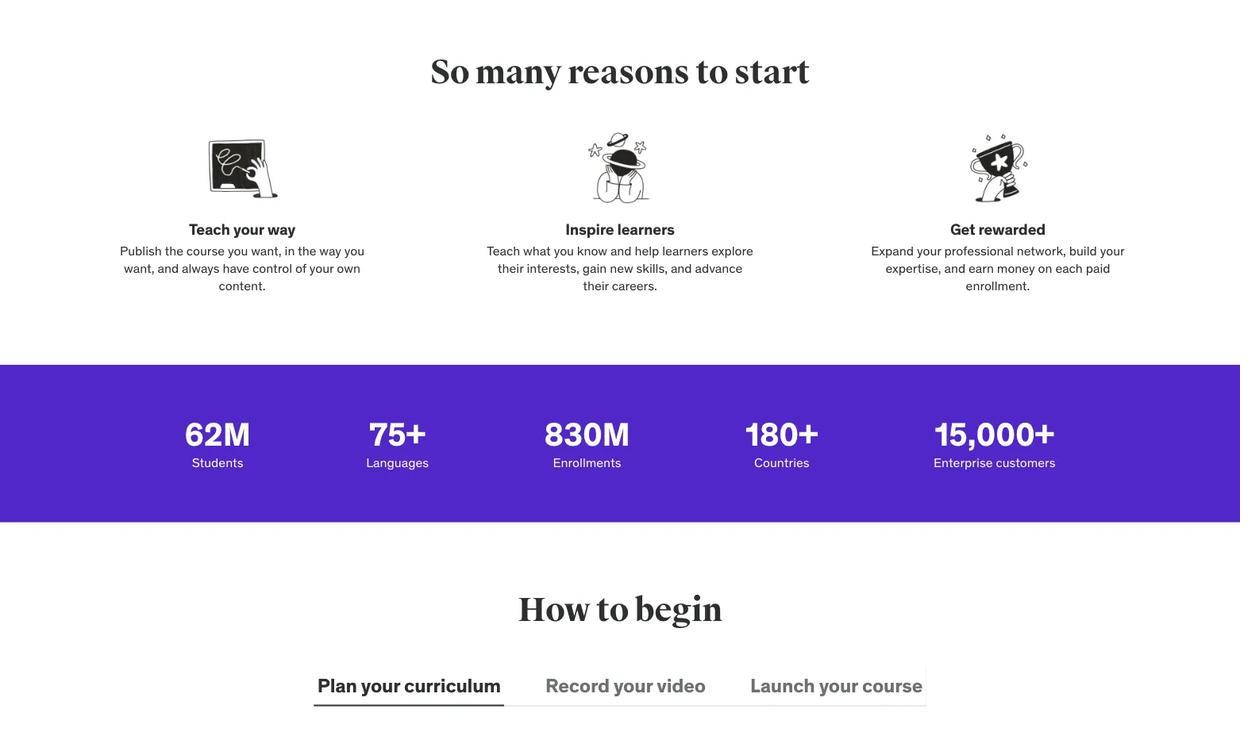 Task type: vqa. For each thing, say whether or not it's contained in the screenshot.


Task type: locate. For each thing, give the bounding box(es) containing it.
3 you from the left
[[554, 242, 574, 259]]

teach up always
[[189, 220, 230, 239]]

your
[[233, 220, 264, 239], [917, 242, 941, 259], [1100, 242, 1125, 259], [309, 260, 334, 276], [361, 674, 400, 698], [614, 674, 653, 698], [819, 674, 858, 698]]

gain
[[583, 260, 607, 276]]

paid
[[1086, 260, 1110, 276]]

to right how
[[596, 590, 629, 632]]

get rewarded expand your professional network, build your expertise, and earn money on each paid enrollment.
[[871, 220, 1125, 294]]

their
[[498, 260, 524, 276], [583, 278, 609, 294]]

learners
[[617, 220, 675, 239], [662, 242, 708, 259]]

1 vertical spatial their
[[583, 278, 609, 294]]

want,
[[251, 242, 282, 259], [124, 260, 155, 276]]

and left earn
[[944, 260, 966, 276]]

0 horizontal spatial their
[[498, 260, 524, 276]]

you
[[228, 242, 248, 259], [344, 242, 365, 259], [554, 242, 574, 259]]

teach inside teach your way publish the course you want, in the way you want, and always have control of your own content.
[[189, 220, 230, 239]]

75+ languages
[[366, 415, 429, 471]]

and right skills,
[[671, 260, 692, 276]]

way up own
[[319, 242, 341, 259]]

their down gain
[[583, 278, 609, 294]]

their down what
[[498, 260, 524, 276]]

plan your curriculum tab panel
[[107, 707, 1133, 733]]

help
[[635, 242, 659, 259]]

1 horizontal spatial you
[[344, 242, 365, 259]]

teach inside inspire learners teach what you know and help learners explore their interests, gain new skills, and advance their careers.
[[487, 242, 520, 259]]

interests,
[[527, 260, 580, 276]]

2 the from the left
[[298, 242, 316, 259]]

1 vertical spatial course
[[862, 674, 923, 698]]

customers
[[996, 455, 1056, 471]]

in
[[285, 242, 295, 259]]

what
[[523, 242, 551, 259]]

you up own
[[344, 242, 365, 259]]

tab list containing plan your curriculum
[[314, 667, 926, 707]]

your up the have
[[233, 220, 264, 239]]

expand
[[871, 242, 914, 259]]

how
[[518, 590, 590, 632]]

1 horizontal spatial way
[[319, 242, 341, 259]]

0 vertical spatial teach
[[189, 220, 230, 239]]

2 you from the left
[[344, 242, 365, 259]]

and left always
[[158, 260, 179, 276]]

1 horizontal spatial their
[[583, 278, 609, 294]]

plan your curriculum button
[[314, 667, 504, 705]]

inspire learners teach what you know and help learners explore their interests, gain new skills, and advance their careers.
[[487, 220, 753, 294]]

you up the have
[[228, 242, 248, 259]]

0 vertical spatial way
[[267, 220, 295, 239]]

0 vertical spatial learners
[[617, 220, 675, 239]]

and inside teach your way publish the course you want, in the way you want, and always have control of your own content.
[[158, 260, 179, 276]]

your right launch
[[819, 674, 858, 698]]

0 vertical spatial course
[[186, 242, 225, 259]]

course inside teach your way publish the course you want, in the way you want, and always have control of your own content.
[[186, 242, 225, 259]]

0 vertical spatial to
[[696, 52, 728, 93]]

the up always
[[165, 242, 183, 259]]

way
[[267, 220, 295, 239], [319, 242, 341, 259]]

0 horizontal spatial want,
[[124, 260, 155, 276]]

publish
[[120, 242, 162, 259]]

many
[[475, 52, 562, 93]]

know
[[577, 242, 607, 259]]

1 horizontal spatial to
[[696, 52, 728, 93]]

1 horizontal spatial course
[[862, 674, 923, 698]]

62m students
[[185, 415, 251, 471]]

the
[[165, 242, 183, 259], [298, 242, 316, 259]]

0 horizontal spatial you
[[228, 242, 248, 259]]

skills,
[[636, 260, 668, 276]]

2 horizontal spatial you
[[554, 242, 574, 259]]

1 horizontal spatial the
[[298, 242, 316, 259]]

network,
[[1017, 242, 1066, 259]]

1 you from the left
[[228, 242, 248, 259]]

want, up control
[[251, 242, 282, 259]]

teach left what
[[487, 242, 520, 259]]

enrollments
[[553, 455, 621, 471]]

launch your course
[[750, 674, 923, 698]]

0 horizontal spatial way
[[267, 220, 295, 239]]

0 vertical spatial want,
[[251, 242, 282, 259]]

0 horizontal spatial course
[[186, 242, 225, 259]]

to
[[696, 52, 728, 93], [596, 590, 629, 632]]

830m enrollments
[[544, 415, 630, 471]]

course
[[186, 242, 225, 259], [862, 674, 923, 698]]

15,000+ enterprise customers
[[934, 415, 1056, 471]]

content.
[[219, 278, 266, 294]]

your up the "plan your curriculum" tab panel
[[614, 674, 653, 698]]

and
[[611, 242, 632, 259], [158, 260, 179, 276], [671, 260, 692, 276], [944, 260, 966, 276]]

learners up help
[[617, 220, 675, 239]]

students
[[192, 455, 243, 471]]

want, down publish
[[124, 260, 155, 276]]

you inside inspire learners teach what you know and help learners explore their interests, gain new skills, and advance their careers.
[[554, 242, 574, 259]]

so many reasons to start
[[430, 52, 810, 93]]

1 vertical spatial to
[[596, 590, 629, 632]]

you up interests,
[[554, 242, 574, 259]]

video
[[657, 674, 706, 698]]

1 vertical spatial want,
[[124, 260, 155, 276]]

1 horizontal spatial want,
[[251, 242, 282, 259]]

teach
[[189, 220, 230, 239], [487, 242, 520, 259]]

way up in
[[267, 220, 295, 239]]

how to begin
[[518, 590, 722, 632]]

to left start
[[696, 52, 728, 93]]

0 vertical spatial their
[[498, 260, 524, 276]]

the right in
[[298, 242, 316, 259]]

so
[[430, 52, 469, 93]]

your right plan
[[361, 674, 400, 698]]

learners up skills,
[[662, 242, 708, 259]]

1 vertical spatial teach
[[487, 242, 520, 259]]

62m
[[185, 415, 251, 455]]

0 horizontal spatial the
[[165, 242, 183, 259]]

1 horizontal spatial teach
[[487, 242, 520, 259]]

0 horizontal spatial teach
[[189, 220, 230, 239]]

tab list
[[314, 667, 926, 707]]



Task type: describe. For each thing, give the bounding box(es) containing it.
of
[[295, 260, 306, 276]]

each
[[1056, 260, 1083, 276]]

build
[[1069, 242, 1097, 259]]

countries
[[754, 455, 810, 471]]

enrollment.
[[966, 278, 1030, 294]]

always
[[182, 260, 220, 276]]

your up paid
[[1100, 242, 1125, 259]]

inspire
[[566, 220, 614, 239]]

begin
[[635, 590, 722, 632]]

languages
[[366, 455, 429, 471]]

professional
[[944, 242, 1014, 259]]

75+
[[369, 415, 426, 455]]

explore
[[712, 242, 753, 259]]

course inside button
[[862, 674, 923, 698]]

control
[[252, 260, 292, 276]]

teach your way publish the course you want, in the way you want, and always have control of your own content.
[[120, 220, 365, 294]]

and inside get rewarded expand your professional network, build your expertise, and earn money on each paid enrollment.
[[944, 260, 966, 276]]

careers.
[[612, 278, 657, 294]]

money
[[997, 260, 1035, 276]]

rewarded
[[979, 220, 1046, 239]]

enterprise
[[934, 455, 993, 471]]

have
[[223, 260, 249, 276]]

get
[[950, 220, 975, 239]]

record
[[546, 674, 610, 698]]

record your video
[[546, 674, 706, 698]]

new
[[610, 260, 633, 276]]

start
[[734, 52, 810, 93]]

180+
[[746, 415, 818, 455]]

plan your curriculum
[[317, 674, 501, 698]]

15,000+
[[935, 415, 1055, 455]]

your up expertise,
[[917, 242, 941, 259]]

record your video button
[[542, 667, 709, 705]]

1 vertical spatial learners
[[662, 242, 708, 259]]

expertise,
[[886, 260, 941, 276]]

advance
[[695, 260, 743, 276]]

and up the new
[[611, 242, 632, 259]]

on
[[1038, 260, 1053, 276]]

1 vertical spatial way
[[319, 242, 341, 259]]

launch
[[750, 674, 815, 698]]

0 horizontal spatial to
[[596, 590, 629, 632]]

earn
[[969, 260, 994, 276]]

curriculum
[[404, 674, 501, 698]]

830m
[[544, 415, 630, 455]]

your right of
[[309, 260, 334, 276]]

reasons
[[568, 52, 690, 93]]

plan
[[317, 674, 357, 698]]

own
[[337, 260, 360, 276]]

1 the from the left
[[165, 242, 183, 259]]

180+ countries
[[746, 415, 818, 471]]

launch your course button
[[747, 667, 926, 705]]



